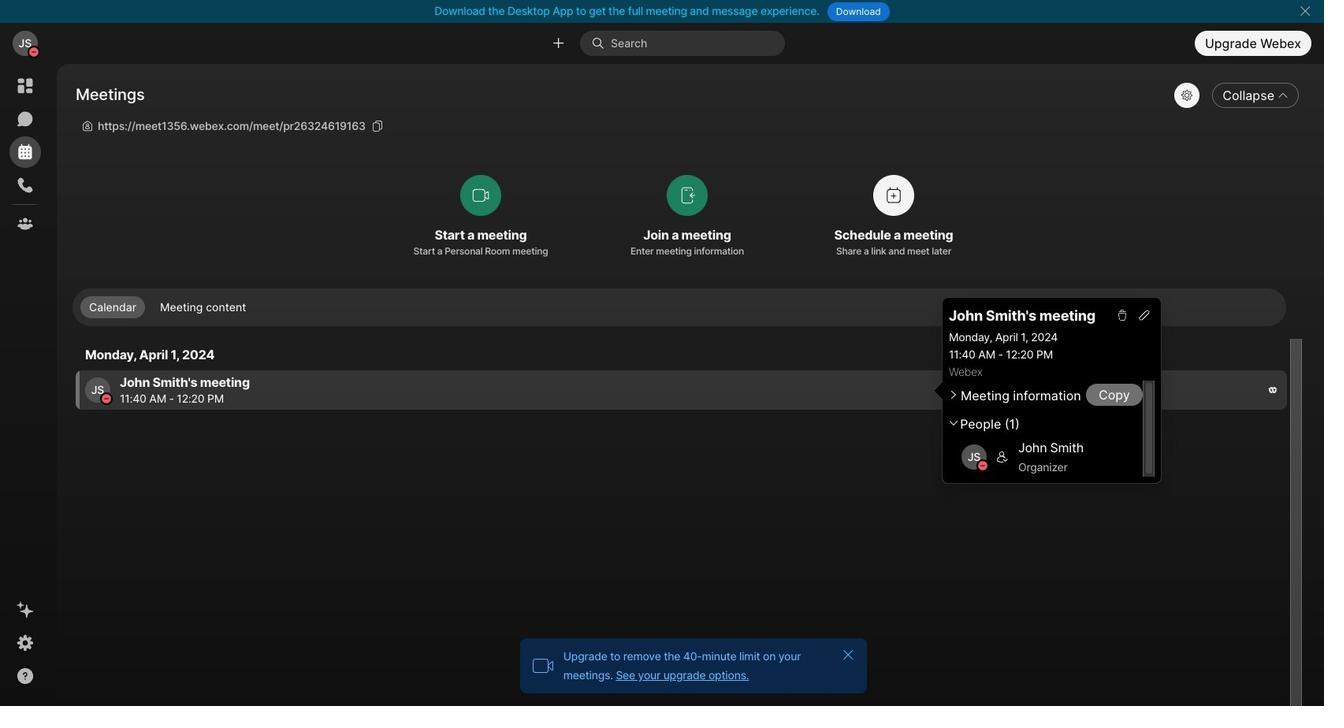 Task type: locate. For each thing, give the bounding box(es) containing it.
navigation
[[0, 64, 50, 707]]

webex tab list
[[9, 70, 41, 240]]

0 vertical spatial cancel_16 image
[[1300, 5, 1312, 17]]

1 vertical spatial cancel_16 image
[[842, 649, 855, 662]]

cancel_16 image
[[1300, 5, 1312, 17], [842, 649, 855, 662]]

1 horizontal spatial cancel_16 image
[[1300, 5, 1312, 17]]

0 horizontal spatial cancel_16 image
[[842, 649, 855, 662]]



Task type: vqa. For each thing, say whether or not it's contained in the screenshot.
arrow down_12 icon
yes



Task type: describe. For each thing, give the bounding box(es) containing it.
meeting response image
[[997, 451, 1009, 464]]

arrow down_12 image
[[950, 419, 958, 428]]

april 1, 2024 11:40 am to 12:20 pm john smith's meeting non-recurring meeting,  john smith list item
[[76, 371, 1288, 410]]

john smith (johnsmith43233@gmail.com · organizer) list item
[[950, 437, 1143, 478]]

camera_28 image
[[532, 655, 554, 677]]



